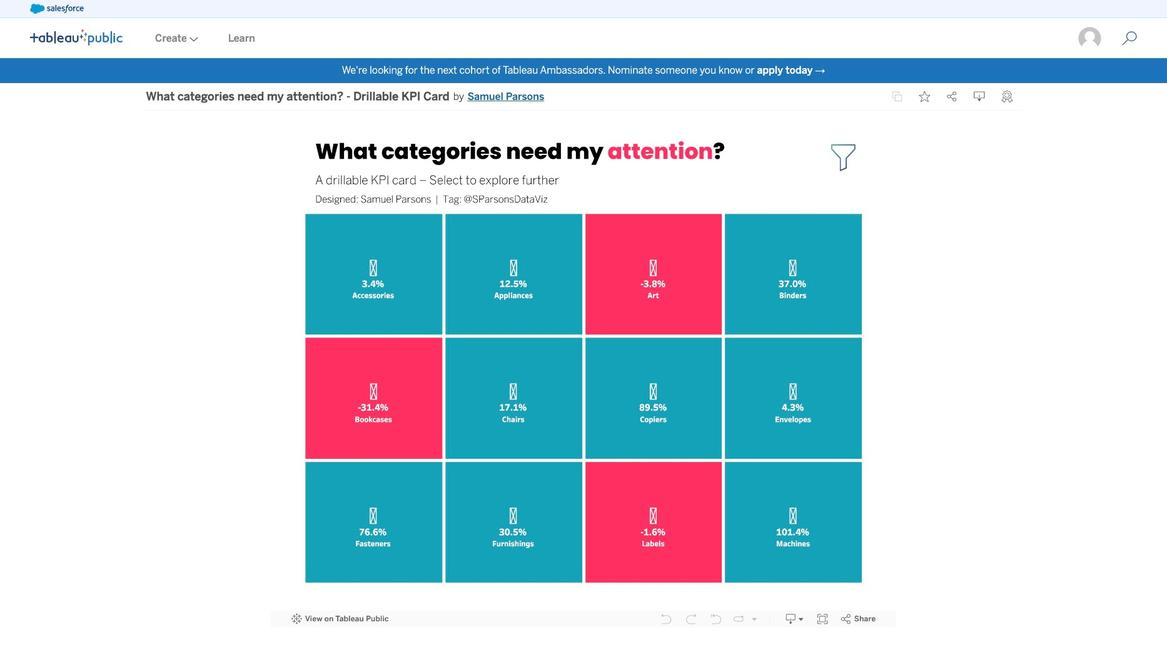 Task type: locate. For each thing, give the bounding box(es) containing it.
t.turtle image
[[1079, 26, 1103, 51]]

salesforce logo image
[[30, 4, 84, 14]]

create image
[[187, 37, 198, 42]]



Task type: describe. For each thing, give the bounding box(es) containing it.
nominate for viz of the day image
[[1003, 90, 1014, 103]]

disabled by author image
[[892, 91, 904, 102]]

go to search image
[[1108, 31, 1153, 46]]

share image
[[947, 91, 959, 102]]

download image
[[975, 91, 986, 102]]

logo image
[[30, 29, 123, 45]]

favorite button image
[[920, 91, 931, 102]]



Task type: vqa. For each thing, say whether or not it's contained in the screenshot.
the gary.orlando image
no



